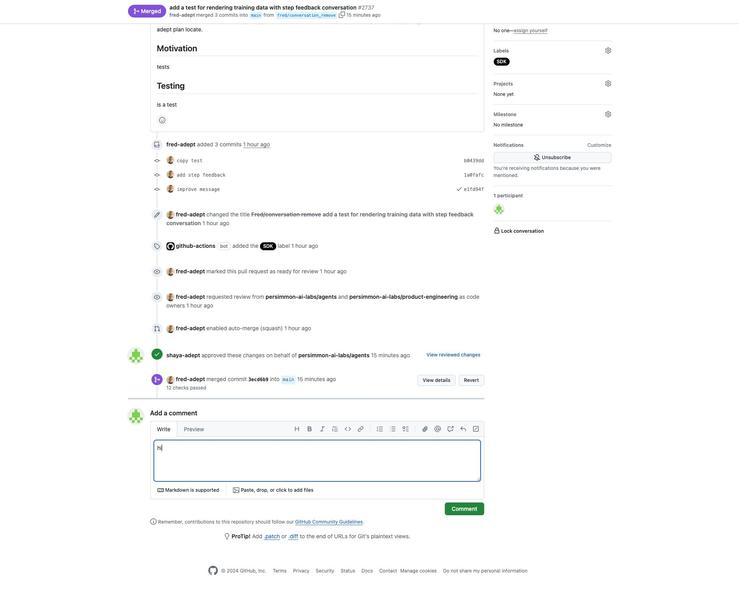 Task type: vqa. For each thing, say whether or not it's contained in the screenshot.
'Close' icon
no



Task type: locate. For each thing, give the bounding box(es) containing it.
1 vertical spatial git commit image
[[154, 172, 160, 178]]

gear image
[[605, 47, 612, 54], [605, 80, 612, 87]]

@fred adept image down @github actions image on the left top
[[167, 268, 174, 276]]

gear image
[[605, 18, 612, 24], [605, 111, 612, 117]]

git commit image
[[154, 157, 160, 164], [154, 172, 160, 178], [154, 186, 160, 192]]

2 gear image from the top
[[605, 111, 612, 117]]

1 vertical spatial gear image
[[605, 80, 612, 87]]

0 vertical spatial git commit image
[[154, 157, 160, 164]]

image image
[[233, 487, 240, 493]]

eye image
[[154, 269, 160, 275], [154, 294, 160, 300]]

2 vertical spatial @fred adept image
[[167, 376, 174, 384]]

1 gear image from the top
[[605, 47, 612, 54]]

@fred adept image right the git pull request image at the bottom left of the page
[[167, 325, 174, 333]]

3 @fred adept image from the top
[[167, 184, 174, 192]]

@fred adept image
[[167, 156, 174, 164], [167, 170, 174, 178], [167, 184, 174, 192], [167, 211, 174, 219], [167, 293, 174, 301]]

@fred adept image
[[167, 268, 174, 276], [167, 325, 174, 333], [167, 376, 174, 384]]

eye image for 1st @fred adept image from the top
[[154, 269, 160, 275]]

1 vertical spatial @fred adept image
[[167, 325, 174, 333]]

2 @fred adept image from the top
[[167, 325, 174, 333]]

eye image up the git pull request image at the bottom left of the page
[[154, 294, 160, 300]]

1 gear image from the top
[[605, 18, 612, 24]]

git pull request image
[[154, 326, 160, 332]]

1 @fred adept image from the top
[[167, 268, 174, 276]]

1 vertical spatial gear image
[[605, 111, 612, 117]]

@fred adept image for first git commit icon from the bottom of the page
[[167, 184, 174, 192]]

  text field
[[154, 440, 480, 481]]

0 vertical spatial @fred adept image
[[167, 268, 174, 276]]

@github actions image
[[167, 242, 174, 250]]

info image
[[150, 518, 157, 525]]

1 eye image from the top
[[154, 269, 160, 275]]

add or remove reactions element
[[157, 115, 167, 125]]

2 @fred adept image from the top
[[167, 170, 174, 178]]

12 / 12 checks ok image
[[456, 186, 463, 192]]

2 vertical spatial git commit image
[[154, 186, 160, 192]]

@fred adept image right git merge icon
[[167, 376, 174, 384]]

status: merged image
[[133, 8, 139, 14]]

1 @fred adept image from the top
[[167, 156, 174, 164]]

select assignees element
[[494, 15, 612, 34]]

0 vertical spatial gear image
[[605, 47, 612, 54]]

repo push image
[[154, 142, 160, 148]]

pencil image
[[154, 212, 160, 218]]

0 vertical spatial eye image
[[154, 269, 160, 275]]

0 vertical spatial gear image
[[605, 18, 612, 24]]

light bulb image
[[224, 533, 230, 539]]

tab panel
[[151, 440, 484, 499]]

@shaya adept image
[[494, 204, 504, 214]]

add a comment tab list
[[150, 421, 211, 437]]

5 @fred adept image from the top
[[167, 293, 174, 301]]

bell slash image
[[534, 154, 541, 161]]

markdown image
[[157, 487, 164, 493]]

eye image down tag 'image'
[[154, 269, 160, 275]]

lock image
[[494, 228, 500, 234]]

add or remove reactions image
[[159, 117, 165, 123]]

4 @fred adept image from the top
[[167, 211, 174, 219]]

gear image inside select assignees element
[[605, 18, 612, 24]]

1 vertical spatial eye image
[[154, 294, 160, 300]]

2 gear image from the top
[[605, 80, 612, 87]]

2 eye image from the top
[[154, 294, 160, 300]]

copy image
[[339, 12, 345, 18]]

check image
[[154, 351, 160, 357]]



Task type: describe. For each thing, give the bounding box(es) containing it.
2 git commit image from the top
[[154, 172, 160, 178]]

@shaya adept image
[[128, 408, 144, 424]]

@fred adept image for third git commit icon from the bottom of the page
[[167, 156, 174, 164]]

eye image for first @fred adept icon from the bottom of the page
[[154, 294, 160, 300]]

@fred adept image for 2nd git commit icon from the bottom of the page
[[167, 170, 174, 178]]

shaya adept image
[[128, 348, 144, 364]]

git merge image
[[154, 377, 160, 383]]

3 @fred adept image from the top
[[167, 376, 174, 384]]

select projects element
[[494, 79, 612, 98]]

gear image inside select projects element
[[605, 80, 612, 87]]

tag image
[[154, 243, 160, 249]]

3 git commit image from the top
[[154, 186, 160, 192]]

homepage image
[[209, 566, 218, 575]]

1 git commit image from the top
[[154, 157, 160, 164]]

@fred adept image for pencil icon
[[167, 211, 174, 219]]



